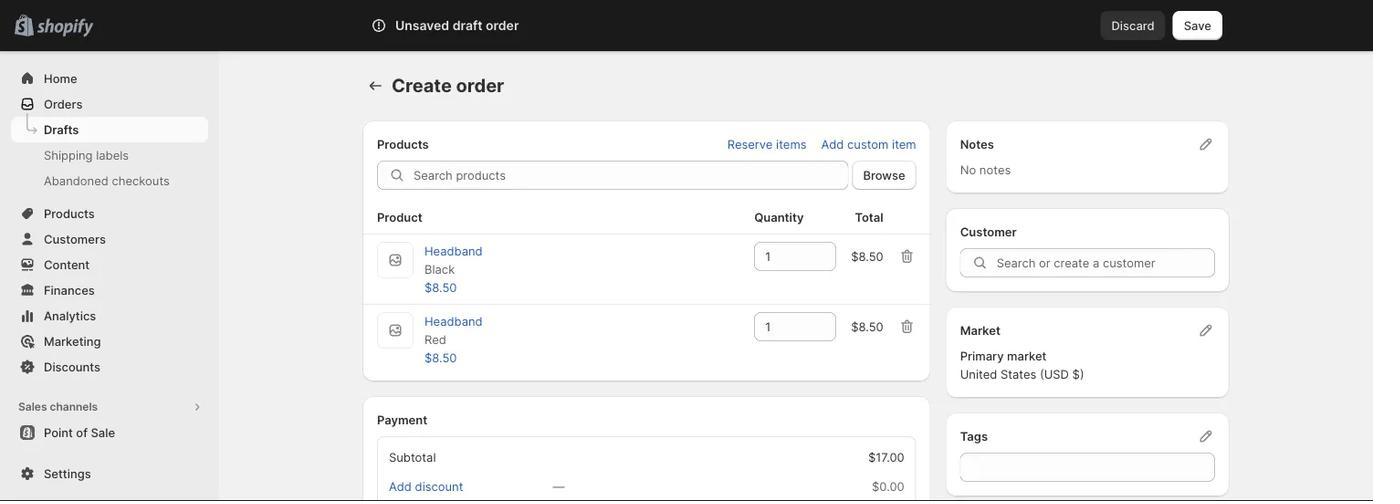 Task type: describe. For each thing, give the bounding box(es) containing it.
abandoned
[[44, 173, 109, 188]]

reserve
[[727, 137, 773, 151]]

headband link for black
[[425, 244, 483, 258]]

$8.50 button for black
[[414, 275, 468, 300]]

—
[[553, 479, 565, 494]]

0 vertical spatial products
[[377, 137, 429, 151]]

content
[[44, 257, 90, 272]]

Search products text field
[[414, 161, 849, 190]]

Search or create a customer text field
[[997, 248, 1215, 278]]

customers link
[[11, 226, 208, 252]]

discounts link
[[11, 354, 208, 380]]

unsaved draft order
[[395, 18, 519, 33]]

products link
[[11, 201, 208, 226]]

discounts
[[44, 360, 100, 374]]

red
[[425, 332, 446, 347]]

discount
[[415, 479, 463, 494]]

payment
[[377, 413, 427, 427]]

$17.00
[[868, 450, 905, 464]]

channels
[[50, 400, 98, 414]]

1 vertical spatial products
[[44, 206, 95, 221]]

market
[[960, 323, 1001, 337]]

tags
[[960, 429, 988, 443]]

abandoned checkouts
[[44, 173, 170, 188]]

orders
[[44, 97, 83, 111]]

shipping labels
[[44, 148, 129, 162]]

marketing link
[[11, 329, 208, 354]]

sales channels button
[[11, 394, 208, 420]]

shopify image
[[37, 19, 93, 37]]

create
[[392, 74, 452, 97]]

discard link
[[1101, 11, 1166, 40]]

items
[[776, 137, 807, 151]]

browse button
[[852, 161, 916, 190]]

headband link for red
[[425, 314, 483, 328]]

reserve items button
[[716, 131, 818, 157]]

point of sale link
[[11, 420, 208, 446]]

1 vertical spatial order
[[456, 74, 504, 97]]

analytics link
[[11, 303, 208, 329]]

quantity
[[754, 210, 804, 224]]

sales channels
[[18, 400, 98, 414]]

orders link
[[11, 91, 208, 117]]

point
[[44, 425, 73, 440]]

(usd
[[1040, 367, 1069, 381]]

analytics
[[44, 309, 96, 323]]

no notes
[[960, 163, 1011, 177]]

custom
[[847, 137, 889, 151]]

item
[[892, 137, 916, 151]]

point of sale button
[[0, 420, 219, 446]]

headband red
[[425, 314, 483, 347]]

notes
[[980, 163, 1011, 177]]

draft
[[453, 18, 483, 33]]



Task type: locate. For each thing, give the bounding box(es) containing it.
$8.50
[[851, 249, 884, 263], [425, 280, 457, 294], [851, 320, 884, 334], [425, 351, 457, 365]]

black
[[425, 262, 455, 276]]

add custom item button
[[810, 131, 927, 157]]

point of sale
[[44, 425, 115, 440]]

search button
[[422, 11, 951, 40]]

0 vertical spatial headband
[[425, 244, 483, 258]]

notes
[[960, 137, 994, 151]]

labels
[[96, 148, 129, 162]]

order right draft
[[486, 18, 519, 33]]

marketing
[[44, 334, 101, 348]]

None text field
[[960, 453, 1215, 482]]

$0.00
[[872, 479, 905, 494]]

total
[[855, 210, 884, 224]]

customer
[[960, 225, 1017, 239]]

search
[[452, 18, 491, 32]]

drafts
[[44, 122, 79, 137]]

sales
[[18, 400, 47, 414]]

add left custom
[[821, 137, 844, 151]]

None number field
[[754, 242, 809, 271], [754, 312, 809, 341], [754, 242, 809, 271], [754, 312, 809, 341]]

primary
[[960, 349, 1004, 363]]

1 vertical spatial headband link
[[425, 314, 483, 328]]

reserve items
[[727, 137, 807, 151]]

1 vertical spatial add
[[389, 479, 412, 494]]

products
[[377, 137, 429, 151], [44, 206, 95, 221]]

$8.50 button up headband red
[[414, 275, 468, 300]]

2 $8.50 button from the top
[[414, 345, 468, 371]]

browse
[[863, 168, 905, 182]]

order right create
[[456, 74, 504, 97]]

add discount
[[389, 479, 463, 494]]

add custom item
[[821, 137, 916, 151]]

1 horizontal spatial add
[[821, 137, 844, 151]]

0 vertical spatial add
[[821, 137, 844, 151]]

unsaved
[[395, 18, 449, 33]]

$8.50 button
[[414, 275, 468, 300], [414, 345, 468, 371]]

settings link
[[11, 461, 208, 487]]

headband link up black
[[425, 244, 483, 258]]

add
[[821, 137, 844, 151], [389, 479, 412, 494]]

products up 'customers'
[[44, 206, 95, 221]]

order
[[486, 18, 519, 33], [456, 74, 504, 97]]

0 vertical spatial order
[[486, 18, 519, 33]]

1 horizontal spatial products
[[377, 137, 429, 151]]

headband link
[[425, 244, 483, 258], [425, 314, 483, 328]]

subtotal
[[389, 450, 436, 464]]

no
[[960, 163, 976, 177]]

shipping labels link
[[11, 142, 208, 168]]

headband for black
[[425, 244, 483, 258]]

2 headband from the top
[[425, 314, 483, 328]]

headband for red
[[425, 314, 483, 328]]

save button
[[1173, 11, 1223, 40]]

1 vertical spatial $8.50 button
[[414, 345, 468, 371]]

checkouts
[[112, 173, 170, 188]]

content link
[[11, 252, 208, 278]]

headband black
[[425, 244, 483, 276]]

states
[[1001, 367, 1037, 381]]

$8.50 button up the payment
[[414, 345, 468, 371]]

united
[[960, 367, 997, 381]]

0 vertical spatial headband link
[[425, 244, 483, 258]]

finances
[[44, 283, 95, 297]]

sale
[[91, 425, 115, 440]]

headband link up red
[[425, 314, 483, 328]]

add discount button
[[378, 474, 474, 499]]

finances link
[[11, 278, 208, 303]]

primary market united states (usd $)
[[960, 349, 1084, 381]]

home
[[44, 71, 77, 85]]

market
[[1007, 349, 1047, 363]]

1 headband link from the top
[[425, 244, 483, 258]]

headband
[[425, 244, 483, 258], [425, 314, 483, 328]]

products down create
[[377, 137, 429, 151]]

$8.50 button for red
[[414, 345, 468, 371]]

0 horizontal spatial products
[[44, 206, 95, 221]]

of
[[76, 425, 88, 440]]

1 headband from the top
[[425, 244, 483, 258]]

0 vertical spatial $8.50 button
[[414, 275, 468, 300]]

2 headband link from the top
[[425, 314, 483, 328]]

save
[[1184, 18, 1212, 32]]

0 horizontal spatial add
[[389, 479, 412, 494]]

add for add custom item
[[821, 137, 844, 151]]

add for add discount
[[389, 479, 412, 494]]

create order
[[392, 74, 504, 97]]

customers
[[44, 232, 106, 246]]

headband up black
[[425, 244, 483, 258]]

add down subtotal
[[389, 479, 412, 494]]

1 $8.50 button from the top
[[414, 275, 468, 300]]

abandoned checkouts link
[[11, 168, 208, 194]]

shipping
[[44, 148, 93, 162]]

headband up red
[[425, 314, 483, 328]]

discard
[[1112, 18, 1155, 32]]

1 vertical spatial headband
[[425, 314, 483, 328]]

settings
[[44, 467, 91, 481]]

$)
[[1073, 367, 1084, 381]]

drafts link
[[11, 117, 208, 142]]

product
[[377, 210, 422, 224]]

home link
[[11, 66, 208, 91]]



Task type: vqa. For each thing, say whether or not it's contained in the screenshot.
Search countries text field
no



